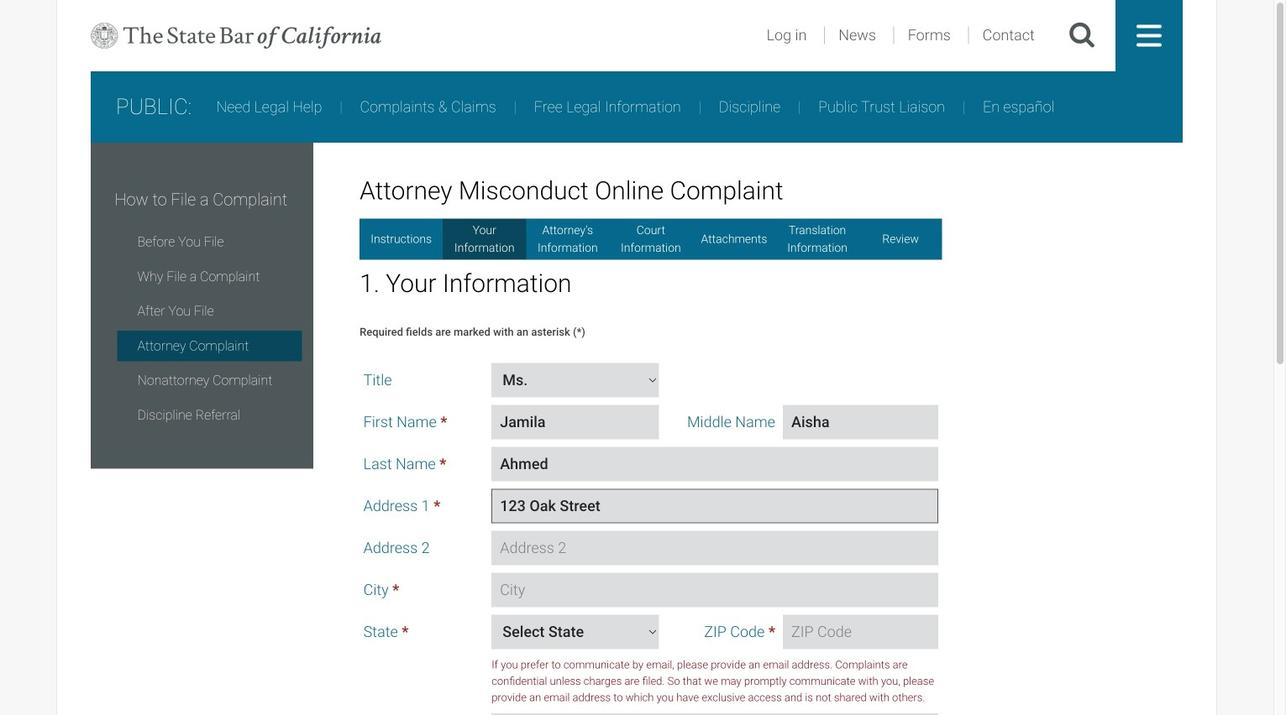 Task type: locate. For each thing, give the bounding box(es) containing it.
Middle Name text field
[[783, 405, 939, 440]]

Email email field
[[492, 714, 939, 716]]

ZIP Code text field
[[783, 615, 939, 650]]

City text field
[[492, 573, 939, 608]]

logo image
[[91, 0, 381, 71]]

First Name text field
[[492, 405, 659, 440]]

Address 1 text field
[[492, 489, 939, 524]]

Last Name text field
[[492, 447, 939, 482]]

search form image
[[1069, 21, 1096, 50]]



Task type: describe. For each thing, give the bounding box(es) containing it.
Address 2 text field
[[492, 531, 939, 566]]



